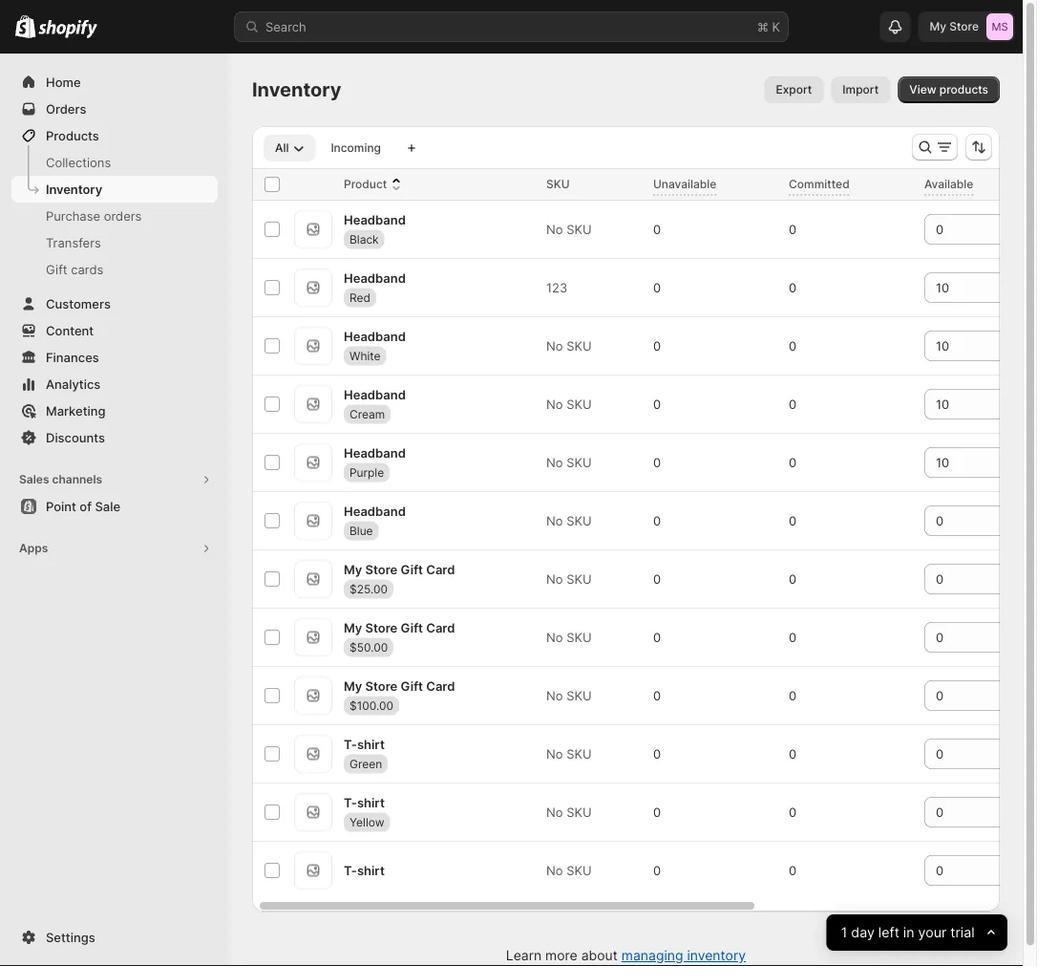 Task type: vqa. For each thing, say whether or not it's contained in the screenshot.


Task type: describe. For each thing, give the bounding box(es) containing it.
sku for headband white
[[567, 338, 592, 353]]

headband link for headband white
[[344, 327, 406, 346]]

headband link for headband red
[[344, 268, 406, 287]]

transfers
[[46, 235, 101, 250]]

no sku for headband blue
[[547, 513, 592, 528]]

settings link
[[11, 924, 218, 951]]

headband white
[[344, 329, 406, 362]]

headband for headband black
[[344, 212, 406, 227]]

content
[[46, 323, 94, 338]]

managing
[[622, 948, 684, 964]]

sku for t-shirt green
[[567, 746, 592, 761]]

t- for t-shirt yellow
[[344, 795, 357, 810]]

left
[[879, 925, 900, 941]]

products link
[[11, 122, 218, 149]]

green
[[350, 757, 382, 771]]

no sku for my store gift card $50.00
[[547, 630, 592, 645]]

committed
[[789, 177, 850, 191]]

yellow
[[350, 815, 385, 829]]

more
[[546, 948, 578, 964]]

home
[[46, 75, 81, 89]]

products
[[46, 128, 99, 143]]

my store
[[930, 20, 980, 33]]

your
[[919, 925, 948, 941]]

no for headband blue
[[547, 513, 563, 528]]

no sku for headband white
[[547, 338, 592, 353]]

headband purple
[[344, 445, 406, 479]]

analytics
[[46, 377, 101, 391]]

finances link
[[11, 344, 218, 371]]

discounts
[[46, 430, 105, 445]]

headband link for headband black
[[344, 210, 406, 229]]

inventory
[[688, 948, 747, 964]]

black
[[350, 232, 379, 246]]

apps button
[[11, 535, 218, 562]]

headband for headband purple
[[344, 445, 406, 460]]

blue
[[350, 524, 373, 537]]

cards
[[71, 262, 104, 277]]

headband for headband blue
[[344, 503, 406, 518]]

store for my store gift card $25.00
[[366, 562, 398, 577]]

store for my store gift card $50.00
[[366, 620, 398, 635]]

$50.00 link
[[344, 638, 394, 657]]

3 t-shirt link from the top
[[344, 861, 385, 880]]

point
[[46, 499, 76, 514]]

⌘ k
[[758, 19, 781, 34]]

collections
[[46, 155, 111, 170]]

managing inventory link
[[622, 948, 747, 964]]

gift left cards
[[46, 262, 67, 277]]

unavailable button
[[654, 175, 736, 194]]

sku for headband blue
[[567, 513, 592, 528]]

no sku for headband black
[[547, 222, 592, 237]]

purple link
[[344, 463, 390, 482]]

blue link
[[344, 521, 379, 540]]

orders link
[[11, 96, 218, 122]]

green link
[[344, 754, 388, 773]]

point of sale button
[[0, 493, 229, 520]]

headband cream
[[344, 387, 406, 421]]

no for t-shirt green
[[547, 746, 563, 761]]

headband black
[[344, 212, 406, 246]]

no for my store gift card $50.00
[[547, 630, 563, 645]]

no for my store gift card $100.00
[[547, 688, 563, 703]]

export button
[[765, 76, 824, 103]]

gift for my store gift card $100.00
[[401, 678, 423, 693]]

my store gift card $100.00
[[344, 678, 455, 712]]

red
[[350, 290, 371, 304]]

no sku for my store gift card $25.00
[[547, 572, 592, 586]]

import button
[[832, 76, 891, 103]]

my for my store gift card $50.00
[[344, 620, 363, 635]]

headband link for headband blue
[[344, 502, 406, 521]]

orders
[[46, 101, 86, 116]]

black link
[[344, 230, 385, 249]]

customers link
[[11, 291, 218, 317]]

my for my store gift card $100.00
[[344, 678, 363, 693]]

headband for headband cream
[[344, 387, 406, 402]]

t-shirt link for t-shirt green
[[344, 735, 385, 754]]

tab list containing all
[[260, 134, 397, 162]]

my for my store gift card $25.00
[[344, 562, 363, 577]]

sku for headband black
[[567, 222, 592, 237]]

white
[[350, 349, 381, 362]]

$25.00 link
[[344, 579, 394, 599]]

settings
[[46, 930, 95, 945]]

purchase orders
[[46, 208, 142, 223]]

$25.00
[[350, 582, 388, 596]]

no sku for t-shirt yellow
[[547, 805, 592, 820]]

product
[[344, 177, 387, 191]]

gift cards
[[46, 262, 104, 277]]

my for my store
[[930, 20, 947, 33]]

home link
[[11, 69, 218, 96]]

channels
[[52, 473, 102, 486]]

shirt for t-shirt yellow
[[357, 795, 385, 810]]

no for t-shirt yellow
[[547, 805, 563, 820]]

trial
[[951, 925, 976, 941]]

point of sale link
[[11, 493, 218, 520]]

sale
[[95, 499, 120, 514]]

about
[[582, 948, 618, 964]]

headband blue
[[344, 503, 406, 537]]

no for my store gift card $25.00
[[547, 572, 563, 586]]

day
[[852, 925, 876, 941]]

sku for my store gift card $50.00
[[567, 630, 592, 645]]

yellow link
[[344, 813, 390, 832]]

card for my store gift card $50.00
[[426, 620, 455, 635]]

point of sale
[[46, 499, 120, 514]]

analytics link
[[11, 371, 218, 398]]

available button
[[925, 175, 993, 194]]



Task type: locate. For each thing, give the bounding box(es) containing it.
my store gift card link up $25.00 at the left
[[344, 560, 455, 579]]

red link
[[344, 288, 377, 307]]

incoming
[[331, 141, 381, 155]]

headband
[[344, 212, 406, 227], [344, 270, 406, 285], [344, 329, 406, 343], [344, 387, 406, 402], [344, 445, 406, 460], [344, 503, 406, 518]]

headband red
[[344, 270, 406, 304]]

4 headband link from the top
[[344, 385, 406, 404]]

learn
[[506, 948, 542, 964]]

0 vertical spatial inventory
[[252, 78, 342, 101]]

customers
[[46, 296, 111, 311]]

learn more about managing inventory
[[506, 948, 747, 964]]

card up the my store gift card $50.00
[[426, 562, 455, 577]]

sku for headband purple
[[567, 455, 592, 470]]

orders
[[104, 208, 142, 223]]

1 shirt from the top
[[357, 737, 385, 751]]

my up $25.00 at the left
[[344, 562, 363, 577]]

my store image
[[987, 13, 1014, 40]]

3 t- from the top
[[344, 863, 357, 878]]

card inside my store gift card $100.00
[[426, 678, 455, 693]]

tab list
[[260, 134, 397, 162]]

10 no from the top
[[547, 805, 563, 820]]

8 no from the top
[[547, 688, 563, 703]]

purchase
[[46, 208, 100, 223]]

6 headband from the top
[[344, 503, 406, 518]]

store up $50.00
[[366, 620, 398, 635]]

11 no sku from the top
[[547, 863, 592, 878]]

store up $25.00 at the left
[[366, 562, 398, 577]]

k
[[773, 19, 781, 34]]

my store gift card link for my store gift card $25.00
[[344, 560, 455, 579]]

1 my store gift card link from the top
[[344, 560, 455, 579]]

1 vertical spatial my store gift card link
[[344, 618, 455, 637]]

gift inside my store gift card $100.00
[[401, 678, 423, 693]]

1 vertical spatial inventory
[[46, 182, 102, 196]]

card for my store gift card $25.00
[[426, 562, 455, 577]]

my store gift card $50.00
[[344, 620, 455, 654]]

my store gift card link up the $100.00
[[344, 676, 455, 696]]

view products link
[[899, 76, 1001, 103]]

2 t- from the top
[[344, 795, 357, 810]]

no sku for headband purple
[[547, 455, 592, 470]]

incoming link
[[320, 135, 393, 162]]

t- down yellow link
[[344, 863, 357, 878]]

1 t-shirt link from the top
[[344, 735, 385, 754]]

card inside the my store gift card $50.00
[[426, 620, 455, 635]]

3 headband from the top
[[344, 329, 406, 343]]

2 vertical spatial card
[[426, 678, 455, 693]]

t- inside t-shirt green
[[344, 737, 357, 751]]

gift down "my store gift card $25.00"
[[401, 620, 423, 635]]

t-shirt link up green
[[344, 735, 385, 754]]

my store gift card $25.00
[[344, 562, 455, 596]]

sku for t-shirt yellow
[[567, 805, 592, 820]]

sales channels
[[19, 473, 102, 486]]

t-shirt green
[[344, 737, 385, 771]]

in
[[904, 925, 915, 941]]

store inside "my store gift card $25.00"
[[366, 562, 398, 577]]

no for headband white
[[547, 338, 563, 353]]

1 day left in your trial button
[[827, 915, 1008, 951]]

my up $50.00
[[344, 620, 363, 635]]

2 card from the top
[[426, 620, 455, 635]]

headband link up cream
[[344, 385, 406, 404]]

1 no from the top
[[547, 222, 563, 237]]

t- up green
[[344, 737, 357, 751]]

headband up red
[[344, 270, 406, 285]]

5 no from the top
[[547, 513, 563, 528]]

0
[[654, 222, 662, 237], [789, 222, 797, 237], [654, 280, 662, 295], [789, 280, 797, 295], [654, 338, 662, 353], [789, 338, 797, 353], [654, 397, 662, 411], [789, 397, 797, 411], [654, 455, 662, 470], [789, 455, 797, 470], [654, 513, 662, 528], [789, 513, 797, 528], [654, 572, 662, 586], [789, 572, 797, 586], [654, 630, 662, 645], [789, 630, 797, 645], [654, 688, 662, 703], [789, 688, 797, 703], [654, 746, 662, 761], [789, 746, 797, 761], [654, 805, 662, 820], [789, 805, 797, 820], [654, 863, 662, 878], [789, 863, 797, 878]]

1 vertical spatial t-shirt link
[[344, 793, 385, 812]]

3 shirt from the top
[[357, 863, 385, 878]]

sku button
[[547, 175, 589, 194]]

shirt down yellow link
[[357, 863, 385, 878]]

view products
[[910, 83, 989, 97]]

1 vertical spatial t-
[[344, 795, 357, 810]]

1 vertical spatial card
[[426, 620, 455, 635]]

2 headband from the top
[[344, 270, 406, 285]]

3 headband link from the top
[[344, 327, 406, 346]]

sku for my store gift card $100.00
[[567, 688, 592, 703]]

my left my store icon
[[930, 20, 947, 33]]

6 no sku from the top
[[547, 572, 592, 586]]

headband link for headband purple
[[344, 443, 406, 462]]

shopify image
[[15, 15, 36, 38]]

headband link up purple
[[344, 443, 406, 462]]

1 headband link from the top
[[344, 210, 406, 229]]

gift
[[46, 262, 67, 277], [401, 562, 423, 577], [401, 620, 423, 635], [401, 678, 423, 693]]

2 headband link from the top
[[344, 268, 406, 287]]

unavailable
[[654, 177, 717, 191]]

6 headband link from the top
[[344, 502, 406, 521]]

0 vertical spatial t-
[[344, 737, 357, 751]]

inventory up the 'all' dropdown button
[[252, 78, 342, 101]]

of
[[80, 499, 92, 514]]

1 t- from the top
[[344, 737, 357, 751]]

gift inside "my store gift card $25.00"
[[401, 562, 423, 577]]

my up the $100.00
[[344, 678, 363, 693]]

card down the my store gift card $50.00
[[426, 678, 455, 693]]

1 no sku from the top
[[547, 222, 592, 237]]

all
[[275, 141, 289, 155]]

t-shirt link for t-shirt yellow
[[344, 793, 385, 812]]

2 my store gift card link from the top
[[344, 618, 455, 637]]

3 no sku from the top
[[547, 397, 592, 411]]

no for headband cream
[[547, 397, 563, 411]]

sku for headband cream
[[567, 397, 592, 411]]

shopify image
[[38, 20, 98, 39]]

card down "my store gift card $25.00"
[[426, 620, 455, 635]]

4 headband from the top
[[344, 387, 406, 402]]

2 no from the top
[[547, 338, 563, 353]]

6 no from the top
[[547, 572, 563, 586]]

⌘
[[758, 19, 769, 34]]

no for headband black
[[547, 222, 563, 237]]

t-shirt link up yellow
[[344, 793, 385, 812]]

export
[[776, 83, 813, 97]]

my inside the my store gift card $50.00
[[344, 620, 363, 635]]

search
[[266, 19, 307, 34]]

10 no sku from the top
[[547, 805, 592, 820]]

store inside my store gift card $100.00
[[366, 678, 398, 693]]

0 vertical spatial t-shirt link
[[344, 735, 385, 754]]

4 no from the top
[[547, 455, 563, 470]]

shirt for t-shirt green
[[357, 737, 385, 751]]

0 horizontal spatial inventory
[[46, 182, 102, 196]]

3 no from the top
[[547, 397, 563, 411]]

3 my store gift card link from the top
[[344, 676, 455, 696]]

transfers link
[[11, 229, 218, 256]]

gift for my store gift card $25.00
[[401, 562, 423, 577]]

products
[[940, 83, 989, 97]]

1 day left in your trial
[[842, 925, 976, 941]]

t- up yellow
[[344, 795, 357, 810]]

no
[[547, 222, 563, 237], [547, 338, 563, 353], [547, 397, 563, 411], [547, 455, 563, 470], [547, 513, 563, 528], [547, 572, 563, 586], [547, 630, 563, 645], [547, 688, 563, 703], [547, 746, 563, 761], [547, 805, 563, 820], [547, 863, 563, 878]]

None number field
[[925, 214, 992, 245], [925, 272, 992, 303], [925, 331, 992, 361], [925, 389, 992, 420], [925, 447, 992, 478], [925, 506, 992, 536], [925, 564, 992, 594], [925, 622, 992, 653], [925, 681, 992, 711], [925, 739, 992, 769], [925, 797, 992, 828], [925, 855, 992, 886], [925, 214, 992, 245], [925, 272, 992, 303], [925, 331, 992, 361], [925, 389, 992, 420], [925, 447, 992, 478], [925, 506, 992, 536], [925, 564, 992, 594], [925, 622, 992, 653], [925, 681, 992, 711], [925, 739, 992, 769], [925, 797, 992, 828], [925, 855, 992, 886]]

2 vertical spatial my store gift card link
[[344, 676, 455, 696]]

committed button
[[789, 175, 869, 194]]

1 horizontal spatial inventory
[[252, 78, 342, 101]]

5 no sku from the top
[[547, 513, 592, 528]]

sku
[[547, 177, 570, 191], [567, 222, 592, 237], [567, 338, 592, 353], [567, 397, 592, 411], [567, 455, 592, 470], [567, 513, 592, 528], [567, 572, 592, 586], [567, 630, 592, 645], [567, 688, 592, 703], [567, 746, 592, 761], [567, 805, 592, 820], [567, 863, 592, 878]]

0 vertical spatial my store gift card link
[[344, 560, 455, 579]]

store up the $100.00
[[366, 678, 398, 693]]

headband for headband red
[[344, 270, 406, 285]]

my inside my store gift card $100.00
[[344, 678, 363, 693]]

2 vertical spatial t-
[[344, 863, 357, 878]]

0 vertical spatial shirt
[[357, 737, 385, 751]]

headband for headband white
[[344, 329, 406, 343]]

store for my store
[[950, 20, 980, 33]]

my inside "my store gift card $25.00"
[[344, 562, 363, 577]]

store for my store gift card $100.00
[[366, 678, 398, 693]]

my store gift card link up $50.00
[[344, 618, 455, 637]]

123
[[547, 280, 568, 295]]

no for headband purple
[[547, 455, 563, 470]]

5 headband link from the top
[[344, 443, 406, 462]]

my store gift card link for my store gift card $50.00
[[344, 618, 455, 637]]

discounts link
[[11, 424, 218, 451]]

sku for my store gift card $25.00
[[567, 572, 592, 586]]

sales channels button
[[11, 466, 218, 493]]

headband up cream
[[344, 387, 406, 402]]

sales
[[19, 473, 49, 486]]

my store gift card link for my store gift card $100.00
[[344, 676, 455, 696]]

t-shirt link down yellow link
[[344, 861, 385, 880]]

7 no from the top
[[547, 630, 563, 645]]

white link
[[344, 346, 387, 365]]

t- for t-shirt green
[[344, 737, 357, 751]]

inventory up purchase
[[46, 182, 102, 196]]

shirt inside t-shirt yellow
[[357, 795, 385, 810]]

shirt up yellow
[[357, 795, 385, 810]]

no sku
[[547, 222, 592, 237], [547, 338, 592, 353], [547, 397, 592, 411], [547, 455, 592, 470], [547, 513, 592, 528], [547, 572, 592, 586], [547, 630, 592, 645], [547, 688, 592, 703], [547, 746, 592, 761], [547, 805, 592, 820], [547, 863, 592, 878]]

headband up blue
[[344, 503, 406, 518]]

cream link
[[344, 405, 391, 424]]

$50.00
[[350, 640, 388, 654]]

$100.00 link
[[344, 696, 399, 715]]

marketing link
[[11, 398, 218, 424]]

7 no sku from the top
[[547, 630, 592, 645]]

0 vertical spatial card
[[426, 562, 455, 577]]

2 vertical spatial shirt
[[357, 863, 385, 878]]

8 no sku from the top
[[547, 688, 592, 703]]

inventory
[[252, 78, 342, 101], [46, 182, 102, 196]]

view
[[910, 83, 937, 97]]

11 no from the top
[[547, 863, 563, 878]]

5 headband from the top
[[344, 445, 406, 460]]

t-shirt link
[[344, 735, 385, 754], [344, 793, 385, 812], [344, 861, 385, 880]]

gift for my store gift card $50.00
[[401, 620, 423, 635]]

t-shirt yellow
[[344, 795, 385, 829]]

all button
[[264, 135, 316, 162]]

finances
[[46, 350, 99, 365]]

store inside the my store gift card $50.00
[[366, 620, 398, 635]]

content link
[[11, 317, 218, 344]]

9 no from the top
[[547, 746, 563, 761]]

product button
[[344, 175, 406, 194]]

shirt up green
[[357, 737, 385, 751]]

headband link up black at the top
[[344, 210, 406, 229]]

my
[[930, 20, 947, 33], [344, 562, 363, 577], [344, 620, 363, 635], [344, 678, 363, 693]]

headband link up white
[[344, 327, 406, 346]]

gift inside the my store gift card $50.00
[[401, 620, 423, 635]]

headband link up blue
[[344, 502, 406, 521]]

t- for t-shirt
[[344, 863, 357, 878]]

4 no sku from the top
[[547, 455, 592, 470]]

headband up black at the top
[[344, 212, 406, 227]]

2 t-shirt link from the top
[[344, 793, 385, 812]]

gift cards link
[[11, 256, 218, 283]]

$100.00
[[350, 698, 394, 712]]

store left my store icon
[[950, 20, 980, 33]]

2 vertical spatial t-shirt link
[[344, 861, 385, 880]]

headband link up red
[[344, 268, 406, 287]]

collections link
[[11, 149, 218, 176]]

sku inside sku button
[[547, 177, 570, 191]]

2 shirt from the top
[[357, 795, 385, 810]]

headband link for headband cream
[[344, 385, 406, 404]]

headband up white
[[344, 329, 406, 343]]

no sku for t-shirt green
[[547, 746, 592, 761]]

no sku for my store gift card $100.00
[[547, 688, 592, 703]]

card for my store gift card $100.00
[[426, 678, 455, 693]]

store
[[950, 20, 980, 33], [366, 562, 398, 577], [366, 620, 398, 635], [366, 678, 398, 693]]

headband link
[[344, 210, 406, 229], [344, 268, 406, 287], [344, 327, 406, 346], [344, 385, 406, 404], [344, 443, 406, 462], [344, 502, 406, 521]]

1 card from the top
[[426, 562, 455, 577]]

gift down the my store gift card $50.00
[[401, 678, 423, 693]]

1 vertical spatial shirt
[[357, 795, 385, 810]]

1 headband from the top
[[344, 212, 406, 227]]

headband up purple
[[344, 445, 406, 460]]

card inside "my store gift card $25.00"
[[426, 562, 455, 577]]

shirt inside t-shirt green
[[357, 737, 385, 751]]

gift down the headband blue
[[401, 562, 423, 577]]

2 no sku from the top
[[547, 338, 592, 353]]

marketing
[[46, 403, 106, 418]]

9 no sku from the top
[[547, 746, 592, 761]]

t- inside t-shirt yellow
[[344, 795, 357, 810]]

inventory link
[[11, 176, 218, 203]]

3 card from the top
[[426, 678, 455, 693]]

purchase orders link
[[11, 203, 218, 229]]

no sku for headband cream
[[547, 397, 592, 411]]

purple
[[350, 465, 384, 479]]

available
[[925, 177, 974, 191]]

my store gift card link
[[344, 560, 455, 579], [344, 618, 455, 637], [344, 676, 455, 696]]

shirt for t-shirt
[[357, 863, 385, 878]]



